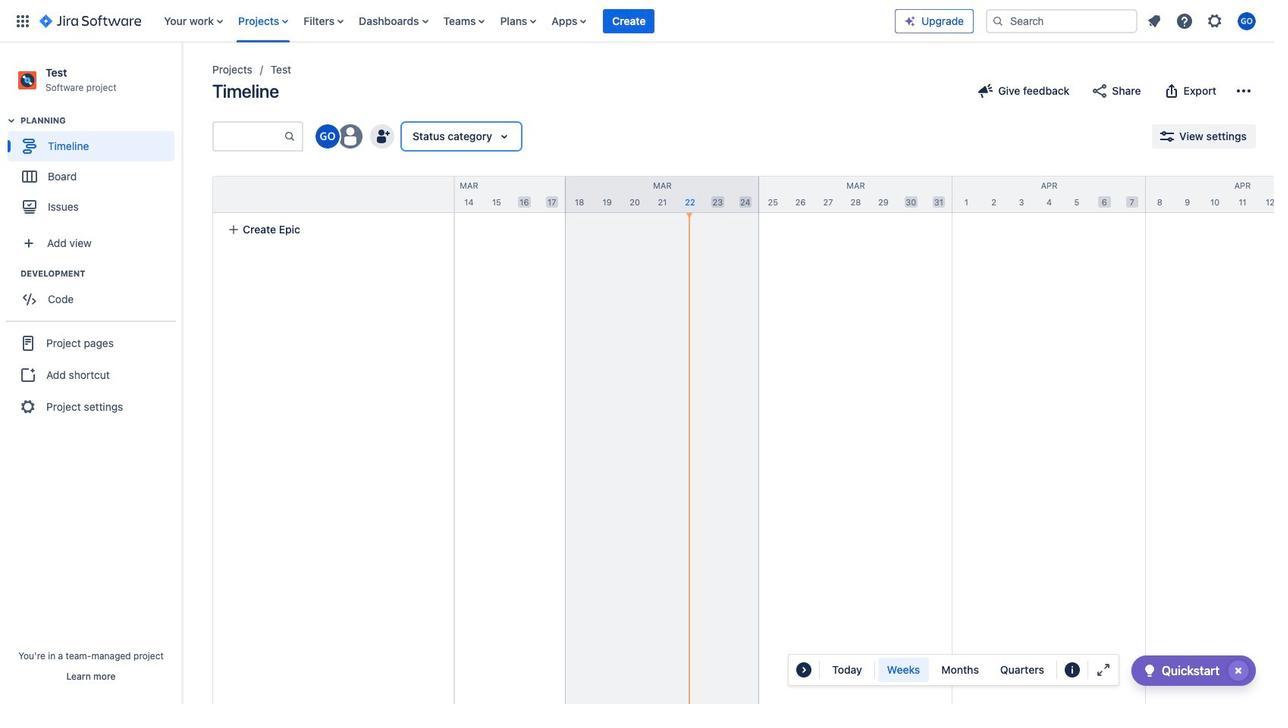 Task type: locate. For each thing, give the bounding box(es) containing it.
2 heading from the top
[[20, 268, 181, 280]]

your profile and settings image
[[1238, 12, 1256, 30]]

dismiss quickstart image
[[1227, 659, 1251, 684]]

1 vertical spatial heading
[[20, 268, 181, 280]]

list item
[[603, 0, 655, 42]]

search image
[[992, 15, 1004, 27]]

add people image
[[373, 127, 391, 146]]

None search field
[[986, 9, 1138, 33]]

banner
[[0, 0, 1275, 42]]

sidebar element
[[0, 42, 182, 705]]

enter full screen image
[[1095, 662, 1113, 680]]

Search timeline text field
[[214, 123, 284, 150]]

export icon image
[[1163, 82, 1181, 100]]

row
[[213, 177, 454, 213]]

heading for development image on the left of the page
[[20, 268, 181, 280]]

jira software image
[[39, 12, 141, 30], [39, 12, 141, 30]]

1 heading from the top
[[20, 115, 181, 127]]

list
[[156, 0, 895, 42], [1141, 7, 1265, 35]]

development image
[[2, 265, 20, 283]]

row inside timeline grid
[[213, 177, 454, 213]]

row group
[[212, 176, 454, 213]]

4 column header from the left
[[759, 177, 953, 212]]

primary element
[[9, 0, 895, 42]]

group
[[8, 115, 181, 227], [8, 268, 181, 320], [6, 321, 176, 429], [878, 659, 1054, 683]]

column header
[[179, 177, 372, 212], [372, 177, 566, 212], [566, 177, 759, 212], [759, 177, 953, 212], [953, 177, 1146, 212], [1146, 177, 1275, 212]]

appswitcher icon image
[[14, 12, 32, 30]]

heading
[[20, 115, 181, 127], [20, 268, 181, 280]]

heading for planning image
[[20, 115, 181, 127]]

6 column header from the left
[[1146, 177, 1275, 212]]

0 vertical spatial heading
[[20, 115, 181, 127]]



Task type: describe. For each thing, give the bounding box(es) containing it.
0 horizontal spatial list
[[156, 0, 895, 42]]

timeline grid
[[179, 176, 1275, 705]]

2 column header from the left
[[372, 177, 566, 212]]

help image
[[1176, 12, 1194, 30]]

sidebar navigation image
[[165, 61, 199, 91]]

planning image
[[2, 112, 20, 130]]

notifications image
[[1146, 12, 1164, 30]]

3 column header from the left
[[566, 177, 759, 212]]

1 column header from the left
[[179, 177, 372, 212]]

Search field
[[986, 9, 1138, 33]]

5 column header from the left
[[953, 177, 1146, 212]]

settings image
[[1206, 12, 1224, 30]]

1 horizontal spatial list
[[1141, 7, 1265, 35]]

legend image
[[1064, 662, 1082, 680]]

check image
[[1141, 662, 1159, 681]]

row group inside timeline grid
[[212, 176, 454, 213]]



Task type: vqa. For each thing, say whether or not it's contained in the screenshot.
FILTER ISSUE TYPES BY NAME OR DESCRIPTION text box
no



